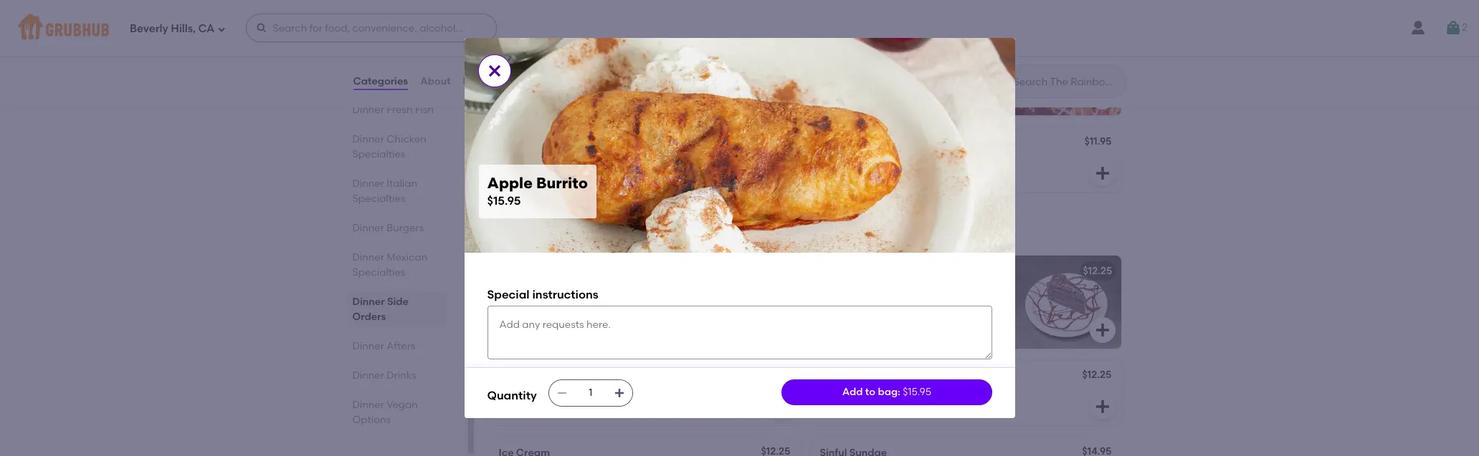 Task type: locate. For each thing, give the bounding box(es) containing it.
quantity
[[487, 389, 537, 403]]

italian for specialties
[[387, 178, 417, 190]]

dinner for "dinner burgers" tab
[[353, 222, 384, 235]]

1 horizontal spatial potato
[[885, 137, 918, 149]]

orders
[[353, 311, 386, 324]]

0 horizontal spatial $15.95
[[487, 195, 521, 208]]

$15.95 inside 'apple burrito $15.95'
[[487, 195, 521, 208]]

baked
[[499, 137, 530, 149], [851, 137, 883, 149]]

vegan
[[387, 400, 418, 412]]

drinks
[[387, 370, 416, 382]]

bag:
[[878, 387, 901, 399]]

0 vertical spatial specialties
[[353, 148, 406, 161]]

special
[[487, 288, 530, 302]]

Special instructions text field
[[487, 307, 992, 360]]

italian
[[505, 31, 537, 44], [387, 178, 417, 190]]

potato
[[533, 137, 566, 149], [885, 137, 918, 149]]

dinner fresh fish tab
[[353, 103, 442, 118]]

dinner down categories
[[353, 104, 384, 116]]

baked up apple
[[499, 137, 530, 149]]

dinner inside dinner side orders
[[353, 296, 385, 308]]

dinner burgers
[[353, 222, 424, 235]]

dinner
[[353, 104, 384, 116], [353, 133, 384, 146], [353, 178, 384, 190], [487, 222, 537, 240], [353, 222, 384, 235], [353, 252, 384, 264], [353, 296, 385, 308], [353, 341, 384, 353], [353, 370, 384, 382], [353, 400, 384, 412]]

dinner left drinks
[[353, 370, 384, 382]]

0 horizontal spatial dinner afters
[[353, 341, 416, 353]]

2 specialties from the top
[[353, 193, 406, 205]]

dinner down dinner chicken specialties
[[353, 178, 384, 190]]

dinner inside "dinner burgers" tab
[[353, 222, 384, 235]]

beverly hills, ca
[[130, 22, 215, 35]]

specialties
[[353, 148, 406, 161], [353, 193, 406, 205], [353, 267, 406, 279]]

$15.95 down apple
[[487, 195, 521, 208]]

0 horizontal spatial baked
[[499, 137, 530, 149]]

0 vertical spatial afters
[[541, 222, 587, 240]]

afters
[[541, 222, 587, 240], [387, 341, 416, 353]]

2
[[1463, 21, 1468, 34], [820, 31, 826, 44]]

dinner inside dinner italian specialties
[[353, 178, 384, 190]]

dinner inside dinner afters tab
[[353, 341, 384, 353]]

dinner chicken specialties
[[353, 133, 427, 161]]

dinner up the options
[[353, 400, 384, 412]]

0 horizontal spatial italian
[[387, 178, 417, 190]]

dinner afters
[[487, 222, 587, 240], [353, 341, 416, 353]]

Input item quantity number field
[[575, 381, 607, 407]]

dinner inside dinner fresh fish tab
[[353, 104, 384, 116]]

0 horizontal spatial potato
[[533, 137, 566, 149]]

1 italian sausage image
[[693, 22, 800, 115]]

specialties inside dinner italian specialties
[[353, 193, 406, 205]]

3 specialties from the top
[[353, 267, 406, 279]]

italian for sausage
[[505, 31, 537, 44]]

0 vertical spatial italian
[[505, 31, 537, 44]]

options
[[353, 415, 391, 427]]

dinner mexican specialties
[[353, 252, 428, 279]]

1 horizontal spatial 2
[[1463, 21, 1468, 34]]

1 horizontal spatial $15.95
[[903, 387, 932, 399]]

dinner afters down 'apple burrito $15.95'
[[487, 222, 587, 240]]

2 vertical spatial specialties
[[353, 267, 406, 279]]

specialties down mexican
[[353, 267, 406, 279]]

dinner up orders
[[353, 296, 385, 308]]

specialties down chicken
[[353, 148, 406, 161]]

specialties up dinner burgers
[[353, 193, 406, 205]]

dinner afters up the dinner drinks
[[353, 341, 416, 353]]

dinner left burgers
[[353, 222, 384, 235]]

1 horizontal spatial afters
[[541, 222, 587, 240]]

dinner vegan options
[[353, 400, 418, 427]]

twice baked potato
[[820, 137, 918, 149]]

dinner left chicken
[[353, 133, 384, 146]]

2 inside 'button'
[[820, 31, 826, 44]]

baked right twice
[[851, 137, 883, 149]]

italian right 1
[[505, 31, 537, 44]]

about
[[420, 75, 451, 87]]

2 for 2
[[1463, 21, 1468, 34]]

potato right twice
[[885, 137, 918, 149]]

dinner down 'apple burrito $15.95'
[[487, 222, 537, 240]]

afters up drinks
[[387, 341, 416, 353]]

afters inside tab
[[387, 341, 416, 353]]

1 specialties from the top
[[353, 148, 406, 161]]

dinner side orders
[[353, 296, 409, 324]]

2 meatballs
[[820, 31, 877, 44]]

cheesecake
[[499, 371, 560, 383]]

1 vertical spatial afters
[[387, 341, 416, 353]]

special instructions
[[487, 288, 599, 302]]

dinner chicken specialties tab
[[353, 132, 442, 162]]

dinner inside dinner mexican specialties
[[353, 252, 384, 264]]

main navigation navigation
[[0, 0, 1480, 56]]

specialties for italian
[[353, 193, 406, 205]]

1 horizontal spatial italian
[[505, 31, 537, 44]]

dinner for dinner fresh fish tab
[[353, 104, 384, 116]]

2 inside button
[[1463, 21, 1468, 34]]

apple
[[487, 175, 533, 193]]

0 vertical spatial dinner afters
[[487, 222, 587, 240]]

$15.95
[[487, 195, 521, 208], [903, 387, 932, 399]]

Search The Rainbow Bar and Grill search field
[[1013, 75, 1122, 89]]

svg image
[[1446, 19, 1463, 37], [256, 22, 268, 34], [218, 25, 226, 33], [486, 62, 503, 80], [773, 88, 790, 105], [1094, 88, 1112, 105], [1094, 165, 1112, 182], [614, 388, 625, 400], [773, 399, 790, 416]]

$15.95 right bag:
[[903, 387, 932, 399]]

dinner down orders
[[353, 341, 384, 353]]

afters down 'apple burrito $15.95'
[[541, 222, 587, 240]]

1 vertical spatial specialties
[[353, 193, 406, 205]]

specialties inside dinner chicken specialties
[[353, 148, 406, 161]]

dinner inside dinner vegan options
[[353, 400, 384, 412]]

dinner drinks
[[353, 370, 416, 382]]

2 meatballs image
[[1014, 22, 1122, 115]]

2 meatballs button
[[812, 22, 1122, 115]]

dinner drinks tab
[[353, 369, 442, 384]]

1 horizontal spatial baked
[[851, 137, 883, 149]]

italian down dinner chicken specialties tab
[[387, 178, 417, 190]]

1 vertical spatial italian
[[387, 178, 417, 190]]

chocolate cake
[[820, 265, 901, 277]]

$12.25
[[1084, 265, 1113, 277], [761, 369, 791, 381], [1083, 369, 1112, 381]]

specialties inside dinner mexican specialties
[[353, 267, 406, 279]]

svg image
[[773, 165, 790, 182], [1094, 322, 1112, 339], [556, 388, 568, 400], [1094, 399, 1112, 416]]

italian inside dinner italian specialties
[[387, 178, 417, 190]]

dinner inside dinner chicken specialties
[[353, 133, 384, 146]]

0 horizontal spatial 2
[[820, 31, 826, 44]]

0 vertical spatial $15.95
[[487, 195, 521, 208]]

ca
[[198, 22, 215, 35]]

1 baked from the left
[[499, 137, 530, 149]]

dinner down dinner burgers
[[353, 252, 384, 264]]

0 horizontal spatial afters
[[387, 341, 416, 353]]

chicken
[[387, 133, 427, 146]]

dinner for dinner side orders tab
[[353, 296, 385, 308]]

1 potato from the left
[[533, 137, 566, 149]]

potato up burrito
[[533, 137, 566, 149]]

1 vertical spatial dinner afters
[[353, 341, 416, 353]]

dinner inside dinner drinks tab
[[353, 370, 384, 382]]



Task type: describe. For each thing, give the bounding box(es) containing it.
dinner for dinner vegan options tab
[[353, 400, 384, 412]]

tiramisu
[[820, 371, 863, 383]]

baked potato
[[499, 137, 566, 149]]

specialties for chicken
[[353, 148, 406, 161]]

dinner mexican specialties tab
[[353, 250, 442, 280]]

$12.25 for tiramisu
[[1083, 369, 1112, 381]]

$12.25 for cheesecake
[[761, 369, 791, 381]]

dinner for dinner drinks tab on the left bottom of page
[[353, 370, 384, 382]]

about button
[[420, 56, 452, 108]]

dinner burgers tab
[[353, 221, 442, 236]]

dinner afters inside dinner afters tab
[[353, 341, 416, 353]]

hills,
[[171, 22, 196, 35]]

1 italian sausage
[[499, 31, 582, 44]]

1 horizontal spatial dinner afters
[[487, 222, 587, 240]]

reviews
[[463, 75, 503, 87]]

dinner for dinner italian specialties tab on the left of page
[[353, 178, 384, 190]]

2 potato from the left
[[885, 137, 918, 149]]

fresh
[[387, 104, 413, 116]]

add to bag: $15.95
[[843, 387, 932, 399]]

categories button
[[353, 56, 409, 108]]

dinner italian specialties
[[353, 178, 417, 205]]

meatballs
[[828, 31, 877, 44]]

$11.95
[[1085, 135, 1112, 148]]

search icon image
[[991, 73, 1008, 90]]

instructions
[[533, 288, 599, 302]]

side
[[387, 296, 409, 308]]

to
[[866, 387, 876, 399]]

apple burrito image
[[693, 256, 800, 349]]

2 baked from the left
[[851, 137, 883, 149]]

add
[[843, 387, 863, 399]]

fish
[[415, 104, 434, 116]]

chocolate cake image
[[1014, 256, 1122, 349]]

sausage
[[539, 31, 582, 44]]

dinner fresh fish
[[353, 104, 434, 116]]

dinner afters tab
[[353, 339, 442, 354]]

apple burrito $15.95
[[487, 175, 588, 208]]

chocolate
[[820, 265, 872, 277]]

cake
[[875, 265, 901, 277]]

dinner for dinner chicken specialties tab
[[353, 133, 384, 146]]

dinner italian specialties tab
[[353, 176, 442, 207]]

$9.95
[[767, 31, 792, 44]]

specialties for mexican
[[353, 267, 406, 279]]

svg image inside "2" button
[[1446, 19, 1463, 37]]

2 button
[[1446, 15, 1468, 41]]

1 vertical spatial $15.95
[[903, 387, 932, 399]]

burrito
[[536, 175, 588, 193]]

dinner for dinner afters tab
[[353, 341, 384, 353]]

dinner vegan options tab
[[353, 398, 442, 428]]

mexican
[[387, 252, 428, 264]]

categories
[[353, 75, 408, 87]]

beverly
[[130, 22, 168, 35]]

burgers
[[387, 222, 424, 235]]

reviews button
[[462, 56, 504, 108]]

dinner for dinner mexican specialties tab
[[353, 252, 384, 264]]

2 for 2 meatballs
[[820, 31, 826, 44]]

$8.95
[[765, 135, 791, 148]]

1
[[499, 31, 503, 44]]

twice
[[820, 137, 849, 149]]

dinner side orders tab
[[353, 295, 442, 325]]



Task type: vqa. For each thing, say whether or not it's contained in the screenshot.
the top $15.95
yes



